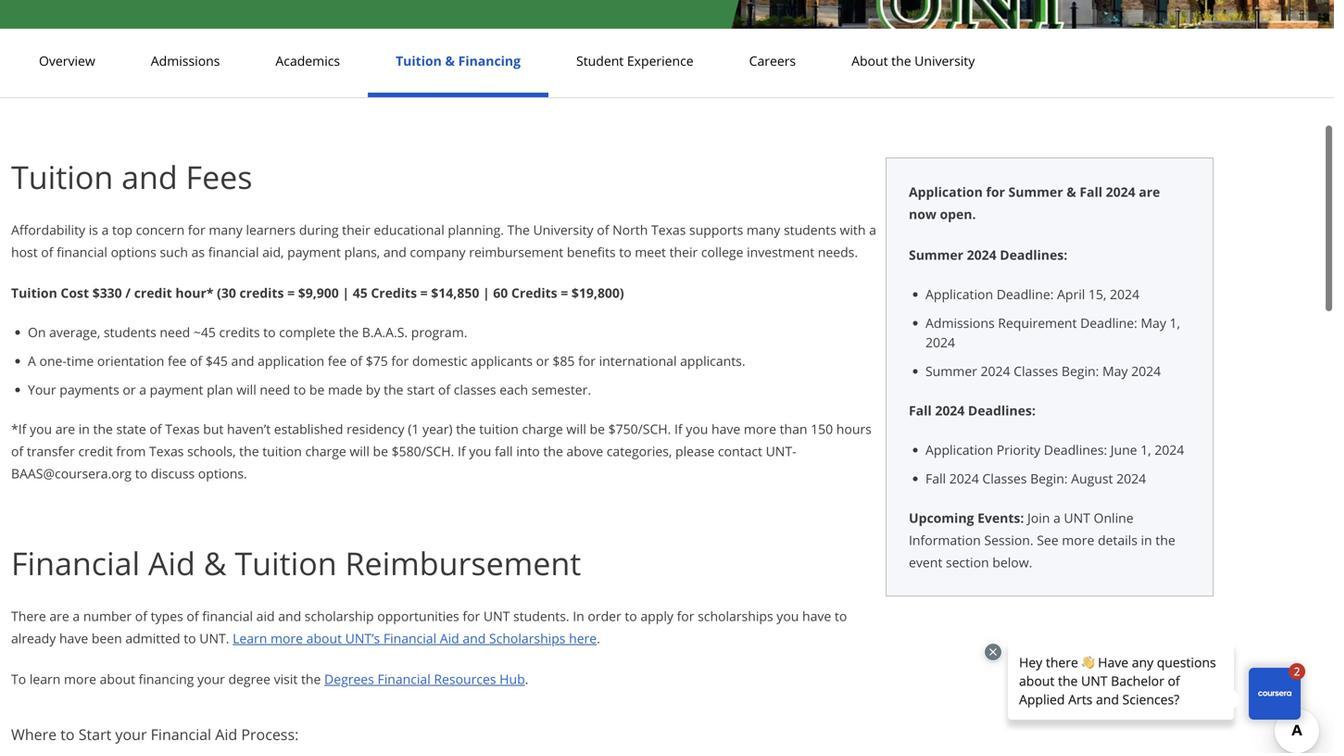 Task type: describe. For each thing, give the bounding box(es) containing it.
deadlines: for fall 2024 deadlines:
[[968, 402, 1036, 419]]

1 horizontal spatial if
[[675, 420, 683, 438]]

0 vertical spatial university
[[915, 52, 975, 69]]

0 horizontal spatial deadline:
[[997, 285, 1054, 303]]

1 = from the left
[[287, 284, 295, 302]]

& inside the application for summer & fall 2024 are now open.
[[1067, 183, 1076, 201]]

fall 2024 classes begin: august 2024 list item
[[926, 469, 1191, 488]]

application for application priority deadlines: june 1, 2024
[[926, 441, 993, 459]]

upcoming events:
[[909, 509, 1024, 527]]

application priority deadlines: june 1, 2024
[[926, 441, 1184, 459]]

year)
[[423, 420, 453, 438]]

deadlines: for summer 2024 deadlines:
[[1000, 246, 1068, 264]]

join
[[1028, 509, 1050, 527]]

2 many from the left
[[747, 221, 780, 239]]

in inside the join a unt online information session. see more details in the event section below.
[[1141, 531, 1152, 549]]

a right is
[[102, 221, 109, 239]]

$9,900
[[298, 284, 339, 302]]

resources
[[434, 670, 496, 688]]

fees
[[186, 155, 252, 198]]

2 fee from the left
[[328, 352, 347, 370]]

more right learn
[[64, 670, 96, 688]]

for right opportunities
[[463, 607, 480, 625]]

financing
[[139, 670, 194, 688]]

the right year)
[[456, 420, 476, 438]]

2024 inside application deadline: april 15, 2024 list item
[[1110, 285, 1140, 303]]

reimbursement
[[345, 542, 581, 585]]

summer for summer 2024 deadlines:
[[909, 246, 964, 264]]

a inside list item
[[139, 381, 146, 398]]

scholarships
[[489, 630, 566, 647]]

a
[[28, 352, 36, 370]]

tuition for tuition & financing
[[396, 52, 442, 69]]

your payments or a payment plan will need to be made by the start of classes each semester.
[[28, 381, 591, 398]]

student
[[576, 52, 624, 69]]

b.a.a.s.
[[362, 323, 408, 341]]

60
[[493, 284, 508, 302]]

the right visit
[[301, 670, 321, 688]]

already
[[11, 630, 56, 647]]

plan
[[207, 381, 233, 398]]

$580/sch.
[[392, 442, 454, 460]]

tuition & financing link
[[390, 52, 526, 69]]

of up the benefits
[[597, 221, 609, 239]]

your payments or a payment plan will need to be made by the start of classes each semester. list item
[[28, 380, 886, 399]]

and inside affordability is a top concern for many learners during their educational planning. the university of north texas supports many students with a host of financial options such as financial aid, payment plans, and company reimbursement benefits to meet their college investment needs.
[[383, 243, 407, 261]]

residency
[[347, 420, 405, 438]]

1 vertical spatial texas
[[165, 420, 200, 438]]

april
[[1057, 285, 1085, 303]]

on average, students need ~45 credits to complete the b.a.a.s. program. list item
[[28, 322, 886, 342]]

to inside affordability is a top concern for many learners during their educational planning. the university of north texas supports many students with a host of financial options such as financial aid, payment plans, and company reimbursement benefits to meet their college investment needs.
[[619, 243, 632, 261]]

options
[[111, 243, 156, 261]]

summer 2024 deadlines:
[[909, 246, 1068, 264]]

start
[[79, 725, 111, 744]]

summer inside the application for summer & fall 2024 are now open.
[[1009, 183, 1063, 201]]

plans,
[[344, 243, 380, 261]]

1 horizontal spatial need
[[260, 381, 290, 398]]

where
[[11, 725, 57, 744]]

a right with
[[869, 221, 876, 239]]

to inside *if you are in the state of texas but haven't established residency (1 year) the tuition charge will be $750/sch. if you have more than 150 hours of transfer credit from texas schools, the tuition charge will be $580/sch. if you fall into the above categories, please contact unt- baas@coursera.org to discuss options.
[[135, 465, 147, 482]]

2024 inside the admissions requirement deadline: may 1, 2024
[[926, 334, 955, 351]]

students inside list item
[[104, 323, 156, 341]]

classes
[[454, 381, 496, 398]]

aid
[[256, 607, 275, 625]]

0 vertical spatial their
[[342, 221, 370, 239]]

45
[[353, 284, 368, 302]]

summer for summer 2024 classes begin: may 2024
[[926, 362, 977, 380]]

than
[[780, 420, 807, 438]]

1 vertical spatial be
[[590, 420, 605, 438]]

been
[[92, 630, 122, 647]]

by
[[366, 381, 380, 398]]

financial right 'as'
[[208, 243, 259, 261]]

unt inside the join a unt online information session. see more details in the event section below.
[[1064, 509, 1090, 527]]

now
[[909, 205, 937, 223]]

2 credits from the left
[[511, 284, 557, 302]]

for right apply
[[677, 607, 694, 625]]

financial inside there are a number of types of financial aid and scholarship opportunities for unt students. in order to apply for scholarships you have to already have been admitted to unt.
[[202, 607, 253, 625]]

degrees
[[324, 670, 374, 688]]

hours
[[836, 420, 872, 438]]

requirement
[[998, 314, 1077, 332]]

you inside there are a number of types of financial aid and scholarship opportunities for unt students. in order to apply for scholarships you have to already have been admitted to unt.
[[777, 607, 799, 625]]

1 vertical spatial about
[[100, 670, 135, 688]]

learn
[[29, 670, 61, 688]]

payment inside affordability is a top concern for many learners during their educational planning. the university of north texas supports many students with a host of financial options such as financial aid, payment plans, and company reimbursement benefits to meet their college investment needs.
[[287, 243, 341, 261]]

1 | from the left
[[342, 284, 349, 302]]

there are a number of types of financial aid and scholarship opportunities for unt students. in order to apply for scholarships you have to already have been admitted to unt.
[[11, 607, 847, 647]]

classes for summer
[[1014, 362, 1058, 380]]

$750/sch.
[[608, 420, 671, 438]]

meet
[[635, 243, 666, 261]]

or inside "list item"
[[536, 352, 549, 370]]

scholarships
[[698, 607, 773, 625]]

a inside the join a unt online information session. see more details in the event section below.
[[1053, 509, 1061, 527]]

0 horizontal spatial &
[[204, 542, 227, 585]]

fall
[[495, 442, 513, 460]]

august
[[1071, 470, 1113, 487]]

but
[[203, 420, 224, 438]]

1 vertical spatial will
[[566, 420, 586, 438]]

2 vertical spatial will
[[350, 442, 370, 460]]

opportunities
[[377, 607, 459, 625]]

1 vertical spatial .
[[525, 670, 529, 688]]

/
[[125, 284, 131, 302]]

supports
[[689, 221, 743, 239]]

student experience link
[[571, 52, 699, 69]]

university inside affordability is a top concern for many learners during their educational planning. the university of north texas supports many students with a host of financial options such as financial aid, payment plans, and company reimbursement benefits to meet their college investment needs.
[[533, 221, 594, 239]]

are inside there are a number of types of financial aid and scholarship opportunities for unt students. in order to apply for scholarships you have to already have been admitted to unt.
[[49, 607, 69, 625]]

order
[[588, 607, 621, 625]]

begin: for august
[[1030, 470, 1068, 487]]

financing
[[458, 52, 521, 69]]

financial down learn more about unt's financial aid and scholarships here link
[[378, 670, 431, 688]]

open.
[[940, 205, 976, 223]]

orientation
[[97, 352, 164, 370]]

0 vertical spatial .
[[597, 630, 600, 647]]

tuition and fees
[[11, 155, 252, 198]]

a inside there are a number of types of financial aid and scholarship opportunities for unt students. in order to apply for scholarships you have to already have been admitted to unt.
[[73, 607, 80, 625]]

fall inside the application for summer & fall 2024 are now open.
[[1080, 183, 1103, 201]]

2 vertical spatial texas
[[149, 442, 184, 460]]

0 horizontal spatial if
[[458, 442, 466, 460]]

planning.
[[448, 221, 504, 239]]

of left $75
[[350, 352, 362, 370]]

the right into at the left of page
[[543, 442, 563, 460]]

summer 2024 classes begin: may 2024 list item
[[926, 361, 1191, 381]]

financial aid & tuition reimbursement
[[11, 542, 581, 585]]

for right $75
[[391, 352, 409, 370]]

deadline: inside the admissions requirement deadline: may 1, 2024
[[1080, 314, 1138, 332]]

unt inside there are a number of types of financial aid and scholarship opportunities for unt students. in order to apply for scholarships you have to already have been admitted to unt.
[[484, 607, 510, 625]]

join a unt online information session. see more details in the event section below.
[[909, 509, 1175, 571]]

the left b.a.a.s. in the left of the page
[[339, 323, 359, 341]]

0 vertical spatial credit
[[134, 284, 172, 302]]

haven't
[[227, 420, 271, 438]]

overview link
[[33, 52, 101, 69]]

below.
[[993, 554, 1032, 571]]

of right state
[[150, 420, 162, 438]]

the right by
[[384, 381, 404, 398]]

the right about
[[891, 52, 911, 69]]

$85
[[553, 352, 575, 370]]

number
[[83, 607, 132, 625]]

as
[[191, 243, 205, 261]]

established
[[274, 420, 343, 438]]

event
[[909, 554, 943, 571]]

of inside your payments or a payment plan will need to be made by the start of classes each semester. list item
[[438, 381, 450, 398]]

tuition for tuition cost $330 / credit hour* (30 credits = $9,900 | 45 credits = $14,850 | 60 credits = $19,800)
[[11, 284, 57, 302]]

state
[[116, 420, 146, 438]]

credits inside on average, students need ~45 credits to complete the b.a.a.s. program. list item
[[219, 323, 260, 341]]

have for more
[[712, 420, 741, 438]]

of down *if
[[11, 442, 23, 460]]

0 horizontal spatial have
[[59, 630, 88, 647]]

are inside *if you are in the state of texas but haven't established residency (1 year) the tuition charge will be $750/sch. if you have more than 150 hours of transfer credit from texas schools, the tuition charge will be $580/sch. if you fall into the above categories, please contact unt- baas@coursera.org to discuss options.
[[55, 420, 75, 438]]

about
[[852, 52, 888, 69]]

more inside *if you are in the state of texas but haven't established residency (1 year) the tuition charge will be $750/sch. if you have more than 150 hours of transfer credit from texas schools, the tuition charge will be $580/sch. if you fall into the above categories, please contact unt- baas@coursera.org to discuss options.
[[744, 420, 776, 438]]

deadlines: for application priority deadlines: june 1, 2024
[[1044, 441, 1107, 459]]

for right $85
[[578, 352, 596, 370]]

begin: for may
[[1062, 362, 1099, 380]]

about the university
[[852, 52, 975, 69]]

tuition for tuition and fees
[[11, 155, 113, 198]]

academics link
[[270, 52, 346, 69]]

*if
[[11, 420, 26, 438]]

application for application for summer & fall 2024 are now open.
[[909, 183, 983, 201]]

0 horizontal spatial aid
[[148, 542, 195, 585]]

each
[[500, 381, 528, 398]]

north
[[613, 221, 648, 239]]

0 horizontal spatial charge
[[305, 442, 346, 460]]



Task type: locate. For each thing, give the bounding box(es) containing it.
here
[[569, 630, 597, 647]]

0 vertical spatial will
[[236, 381, 256, 398]]

unt
[[1064, 509, 1090, 527], [484, 607, 510, 625]]

their up "plans,"
[[342, 221, 370, 239]]

2 vertical spatial be
[[373, 442, 388, 460]]

investment
[[747, 243, 815, 261]]

financial down is
[[57, 243, 107, 261]]

1 horizontal spatial in
[[1141, 531, 1152, 549]]

= left $14,850
[[420, 284, 428, 302]]

overview
[[39, 52, 95, 69]]

application up open.
[[909, 183, 983, 201]]

for up 'as'
[[188, 221, 205, 239]]

affordability
[[11, 221, 85, 239]]

are inside the application for summer & fall 2024 are now open.
[[1139, 183, 1160, 201]]

applicants
[[471, 352, 533, 370]]

0 horizontal spatial |
[[342, 284, 349, 302]]

0 vertical spatial fall
[[1080, 183, 1103, 201]]

about
[[306, 630, 342, 647], [100, 670, 135, 688]]

1 horizontal spatial be
[[373, 442, 388, 460]]

students up 'orientation' at top
[[104, 323, 156, 341]]

be up the above
[[590, 420, 605, 438]]

learn more about unt's financial aid and scholarships here link
[[233, 630, 597, 647]]

0 horizontal spatial payment
[[150, 381, 203, 398]]

deadline: up requirement
[[997, 285, 1054, 303]]

on
[[28, 323, 46, 341]]

0 horizontal spatial fee
[[168, 352, 187, 370]]

summer down now
[[909, 246, 964, 264]]

1 vertical spatial admissions
[[926, 314, 995, 332]]

tuition left 'financing' at left top
[[396, 52, 442, 69]]

their right meet
[[670, 243, 698, 261]]

more down the aid
[[271, 630, 303, 647]]

admissions requirement deadline: may 1, 2024 list item
[[926, 313, 1191, 352]]

application inside list item
[[926, 285, 993, 303]]

1 horizontal spatial 1,
[[1170, 314, 1180, 332]]

begin: inside list item
[[1030, 470, 1068, 487]]

begin: down application priority deadlines: june 1, 2024
[[1030, 470, 1068, 487]]

summer up summer 2024 deadlines:
[[1009, 183, 1063, 201]]

for up summer 2024 deadlines:
[[986, 183, 1005, 201]]

deadlines: up "august"
[[1044, 441, 1107, 459]]

0 vertical spatial or
[[536, 352, 549, 370]]

fall 2024 classes begin: august 2024
[[926, 470, 1146, 487]]

on average, students need ~45 credits to complete the b.a.a.s. program.
[[28, 323, 467, 341]]

application down fall 2024 deadlines: at the bottom
[[926, 441, 993, 459]]

1 horizontal spatial university
[[915, 52, 975, 69]]

of up admitted on the bottom
[[135, 607, 147, 625]]

more
[[744, 420, 776, 438], [1062, 531, 1095, 549], [271, 630, 303, 647], [64, 670, 96, 688]]

0 horizontal spatial about
[[100, 670, 135, 688]]

0 vertical spatial begin:
[[1062, 362, 1099, 380]]

hub
[[500, 670, 525, 688]]

texas up meet
[[651, 221, 686, 239]]

texas
[[651, 221, 686, 239], [165, 420, 200, 438], [149, 442, 184, 460]]

deadline: down 15, on the right of the page
[[1080, 314, 1138, 332]]

or inside list item
[[123, 381, 136, 398]]

1 vertical spatial fall
[[909, 402, 932, 419]]

university up the benefits
[[533, 221, 594, 239]]

more inside the join a unt online information session. see more details in the event section below.
[[1062, 531, 1095, 549]]

or down 'orientation' at top
[[123, 381, 136, 398]]

0 vertical spatial deadlines:
[[1000, 246, 1068, 264]]

in down payments
[[79, 420, 90, 438]]

above
[[567, 442, 603, 460]]

and inside there are a number of types of financial aid and scholarship opportunities for unt students. in order to apply for scholarships you have to already have been admitted to unt.
[[278, 607, 301, 625]]

summer inside "list item"
[[926, 362, 977, 380]]

1 horizontal spatial payment
[[287, 243, 341, 261]]

credits right 45
[[371, 284, 417, 302]]

0 vertical spatial texas
[[651, 221, 686, 239]]

texas inside affordability is a top concern for many learners during their educational planning. the university of north texas supports many students with a host of financial options such as financial aid, payment plans, and company reimbursement benefits to meet their college investment needs.
[[651, 221, 686, 239]]

charge down established
[[305, 442, 346, 460]]

payment left plan
[[150, 381, 203, 398]]

0 vertical spatial credits
[[239, 284, 284, 302]]

0 vertical spatial tuition
[[479, 420, 519, 438]]

0 vertical spatial admissions
[[151, 52, 220, 69]]

2 vertical spatial have
[[59, 630, 88, 647]]

tuition down established
[[262, 442, 302, 460]]

0 vertical spatial students
[[784, 221, 837, 239]]

admitted
[[125, 630, 180, 647]]

admissions for admissions
[[151, 52, 220, 69]]

1 vertical spatial deadlines:
[[968, 402, 1036, 419]]

0 vertical spatial your
[[197, 670, 225, 688]]

educational
[[374, 221, 445, 239]]

. down the order
[[597, 630, 600, 647]]

1 horizontal spatial or
[[536, 352, 549, 370]]

about the university link
[[846, 52, 981, 69]]

1 horizontal spatial &
[[445, 52, 455, 69]]

aid left process:
[[215, 725, 237, 744]]

into
[[516, 442, 540, 460]]

need down the application
[[260, 381, 290, 398]]

1 fee from the left
[[168, 352, 187, 370]]

1 vertical spatial begin:
[[1030, 470, 1068, 487]]

of down "affordability"
[[41, 243, 53, 261]]

be down residency
[[373, 442, 388, 460]]

and inside "list item"
[[231, 352, 254, 370]]

1 vertical spatial have
[[802, 607, 831, 625]]

payment down during
[[287, 243, 341, 261]]

where to start your financial aid process:
[[11, 725, 299, 744]]

1 horizontal spatial |
[[483, 284, 490, 302]]

0 horizontal spatial will
[[236, 381, 256, 398]]

have left the been
[[59, 630, 88, 647]]

1 credits from the left
[[371, 284, 417, 302]]

2 = from the left
[[420, 284, 428, 302]]

texas left but
[[165, 420, 200, 438]]

many left learners on the top of the page
[[209, 221, 243, 239]]

1 vertical spatial students
[[104, 323, 156, 341]]

more up contact
[[744, 420, 776, 438]]

made
[[328, 381, 363, 398]]

baas@coursera.org
[[11, 465, 132, 482]]

0 vertical spatial about
[[306, 630, 342, 647]]

1 vertical spatial university
[[533, 221, 594, 239]]

summer up fall 2024 deadlines: at the bottom
[[926, 362, 977, 380]]

have for to
[[802, 607, 831, 625]]

1 vertical spatial or
[[123, 381, 136, 398]]

for inside affordability is a top concern for many learners during their educational planning. the university of north texas supports many students with a host of financial options such as financial aid, payment plans, and company reimbursement benefits to meet their college investment needs.
[[188, 221, 205, 239]]

1 horizontal spatial about
[[306, 630, 342, 647]]

to learn more about financing your degree visit the degrees financial resources hub .
[[11, 670, 529, 688]]

$75
[[366, 352, 388, 370]]

1 vertical spatial their
[[670, 243, 698, 261]]

the inside the join a unt online information session. see more details in the event section below.
[[1156, 531, 1175, 549]]

payment inside list item
[[150, 381, 203, 398]]

will up the above
[[566, 420, 586, 438]]

application
[[909, 183, 983, 201], [926, 285, 993, 303], [926, 441, 993, 459]]

students up 'needs.'
[[784, 221, 837, 239]]

fee
[[168, 352, 187, 370], [328, 352, 347, 370]]

0 horizontal spatial unt
[[484, 607, 510, 625]]

experience
[[627, 52, 694, 69]]

1 horizontal spatial have
[[712, 420, 741, 438]]

classes down the admissions requirement deadline: may 1, 2024
[[1014, 362, 1058, 380]]

0 vertical spatial be
[[309, 381, 325, 398]]

and right $45
[[231, 352, 254, 370]]

if right $580/sch.
[[458, 442, 466, 460]]

begin: down admissions requirement deadline: may 1, 2024 list item
[[1062, 362, 1099, 380]]

for inside the application for summer & fall 2024 are now open.
[[986, 183, 1005, 201]]

2 vertical spatial summer
[[926, 362, 977, 380]]

0 vertical spatial &
[[445, 52, 455, 69]]

company
[[410, 243, 466, 261]]

1 horizontal spatial their
[[670, 243, 698, 261]]

list containing application deadline: april 15, 2024
[[916, 284, 1191, 381]]

2 horizontal spatial will
[[566, 420, 586, 438]]

a left number
[[73, 607, 80, 625]]

1 vertical spatial 1,
[[1141, 441, 1151, 459]]

tuition cost $330 / credit hour* (30 credits = $9,900 | 45 credits = $14,850 | 60 credits = $19,800)
[[11, 284, 624, 302]]

1 vertical spatial payment
[[150, 381, 203, 398]]

please
[[675, 442, 715, 460]]

the left state
[[93, 420, 113, 438]]

begin:
[[1062, 362, 1099, 380], [1030, 470, 1068, 487]]

students
[[784, 221, 837, 239], [104, 323, 156, 341]]

1 horizontal spatial may
[[1141, 314, 1166, 332]]

1 vertical spatial tuition
[[262, 442, 302, 460]]

you left the fall
[[469, 442, 491, 460]]

admissions requirement deadline: may 1, 2024
[[926, 314, 1180, 351]]

list containing on average, students need ~45 credits to complete the b.a.a.s. program.
[[19, 322, 886, 399]]

0 horizontal spatial your
[[115, 725, 147, 744]]

of
[[597, 221, 609, 239], [41, 243, 53, 261], [190, 352, 202, 370], [350, 352, 362, 370], [438, 381, 450, 398], [150, 420, 162, 438], [11, 442, 23, 460], [135, 607, 147, 625], [187, 607, 199, 625]]

be
[[309, 381, 325, 398], [590, 420, 605, 438], [373, 442, 388, 460]]

list containing application priority deadlines: june 1, 2024
[[916, 440, 1191, 488]]

$19,800)
[[572, 284, 624, 302]]

classes for fall
[[983, 470, 1027, 487]]

2 horizontal spatial =
[[561, 284, 568, 302]]

1 vertical spatial if
[[458, 442, 466, 460]]

2024
[[1106, 183, 1136, 201], [967, 246, 997, 264], [1110, 285, 1140, 303], [926, 334, 955, 351], [981, 362, 1010, 380], [1131, 362, 1161, 380], [935, 402, 965, 419], [1155, 441, 1184, 459], [949, 470, 979, 487], [1117, 470, 1146, 487]]

classes inside list item
[[983, 470, 1027, 487]]

1, inside application priority deadlines: june 1, 2024 list item
[[1141, 441, 1151, 459]]

0 vertical spatial in
[[79, 420, 90, 438]]

the right details
[[1156, 531, 1175, 549]]

0 vertical spatial may
[[1141, 314, 1166, 332]]

you up please
[[686, 420, 708, 438]]

need
[[160, 323, 190, 341], [260, 381, 290, 398]]

application inside list item
[[926, 441, 993, 459]]

aid down opportunities
[[440, 630, 459, 647]]

classes inside "list item"
[[1014, 362, 1058, 380]]

1, for june
[[1141, 441, 1151, 459]]

in inside *if you are in the state of texas but haven't established residency (1 year) the tuition charge will be $750/sch. if you have more than 150 hours of transfer credit from texas schools, the tuition charge will be $580/sch. if you fall into the above categories, please contact unt- baas@coursera.org to discuss options.
[[79, 420, 90, 438]]

0 horizontal spatial tuition
[[262, 442, 302, 460]]

have right scholarships
[[802, 607, 831, 625]]

2024 inside application priority deadlines: june 1, 2024 list item
[[1155, 441, 1184, 459]]

| left 45
[[342, 284, 349, 302]]

0 horizontal spatial credit
[[78, 442, 113, 460]]

2 vertical spatial are
[[49, 607, 69, 625]]

1 vertical spatial application
[[926, 285, 993, 303]]

application inside the application for summer & fall 2024 are now open.
[[909, 183, 983, 201]]

1 horizontal spatial .
[[597, 630, 600, 647]]

online
[[1094, 509, 1134, 527]]

unt up scholarships
[[484, 607, 510, 625]]

process:
[[241, 725, 299, 744]]

visit
[[274, 670, 298, 688]]

you right *if
[[30, 420, 52, 438]]

1 horizontal spatial aid
[[215, 725, 237, 744]]

1 vertical spatial in
[[1141, 531, 1152, 549]]

discuss
[[151, 465, 195, 482]]

financial
[[11, 542, 140, 585], [383, 630, 437, 647], [378, 670, 431, 688], [151, 725, 211, 744]]

in
[[79, 420, 90, 438], [1141, 531, 1152, 549]]

your left degree
[[197, 670, 225, 688]]

a one-time orientation fee of $45 and application fee of $75 for domestic applicants or $85 for international applicants.
[[28, 352, 745, 370]]

2024 inside the application for summer & fall 2024 are now open.
[[1106, 183, 1136, 201]]

2 vertical spatial application
[[926, 441, 993, 459]]

aid,
[[262, 243, 284, 261]]

you right scholarships
[[777, 607, 799, 625]]

many up investment
[[747, 221, 780, 239]]

your right start
[[115, 725, 147, 744]]

and up "concern"
[[121, 155, 178, 198]]

0 horizontal spatial university
[[533, 221, 594, 239]]

1 vertical spatial your
[[115, 725, 147, 744]]

=
[[287, 284, 295, 302], [420, 284, 428, 302], [561, 284, 568, 302]]

host
[[11, 243, 38, 261]]

affordability is a top concern for many learners during their educational planning. the university of north texas supports many students with a host of financial options such as financial aid, payment plans, and company reimbursement benefits to meet their college investment needs.
[[11, 221, 876, 261]]

deadlines: up priority
[[968, 402, 1036, 419]]

0 vertical spatial application
[[909, 183, 983, 201]]

1 vertical spatial need
[[260, 381, 290, 398]]

aid for where to start your financial aid process:
[[215, 725, 237, 744]]

0 vertical spatial have
[[712, 420, 741, 438]]

fall for fall 2024 deadlines:
[[909, 402, 932, 419]]

complete
[[279, 323, 336, 341]]

application priority deadlines: june 1, 2024 list item
[[926, 440, 1191, 460]]

1 vertical spatial unt
[[484, 607, 510, 625]]

fall inside the fall 2024 classes begin: august 2024 list item
[[926, 470, 946, 487]]

0 vertical spatial aid
[[148, 542, 195, 585]]

may inside the admissions requirement deadline: may 1, 2024
[[1141, 314, 1166, 332]]

texas up discuss
[[149, 442, 184, 460]]

application for summer & fall 2024 are now open.
[[909, 183, 1160, 223]]

apply
[[641, 607, 674, 625]]

deadlines: up application deadline: april 15, 2024
[[1000, 246, 1068, 264]]

2 horizontal spatial have
[[802, 607, 831, 625]]

financial down financing at the bottom left
[[151, 725, 211, 744]]

*if you are in the state of texas but haven't established residency (1 year) the tuition charge will be $750/sch. if you have more than 150 hours of transfer credit from texas schools, the tuition charge will be $580/sch. if you fall into the above categories, please contact unt- baas@coursera.org to discuss options.
[[11, 420, 872, 482]]

deadlines: inside list item
[[1044, 441, 1107, 459]]

1 horizontal spatial your
[[197, 670, 225, 688]]

1 vertical spatial &
[[1067, 183, 1076, 201]]

0 horizontal spatial be
[[309, 381, 325, 398]]

types
[[151, 607, 183, 625]]

schools,
[[187, 442, 236, 460]]

careers
[[749, 52, 796, 69]]

credits right ~45
[[219, 323, 260, 341]]

2 vertical spatial deadlines:
[[1044, 441, 1107, 459]]

0 vertical spatial unt
[[1064, 509, 1090, 527]]

0 horizontal spatial need
[[160, 323, 190, 341]]

application deadline: april 15, 2024 list item
[[926, 284, 1191, 304]]

3 = from the left
[[561, 284, 568, 302]]

semester.
[[532, 381, 591, 398]]

aid for learn more about unt's financial aid and scholarships here .
[[440, 630, 459, 647]]

credits right (30
[[239, 284, 284, 302]]

0 horizontal spatial students
[[104, 323, 156, 341]]

university right about
[[915, 52, 975, 69]]

$14,850
[[431, 284, 479, 302]]

have inside *if you are in the state of texas but haven't established residency (1 year) the tuition charge will be $750/sch. if you have more than 150 hours of transfer credit from texas schools, the tuition charge will be $580/sch. if you fall into the above categories, please contact unt- baas@coursera.org to discuss options.
[[712, 420, 741, 438]]

credit inside *if you are in the state of texas but haven't established residency (1 year) the tuition charge will be $750/sch. if you have more than 150 hours of transfer credit from texas schools, the tuition charge will be $580/sch. if you fall into the above categories, please contact unt- baas@coursera.org to discuss options.
[[78, 442, 113, 460]]

deadlines:
[[1000, 246, 1068, 264], [968, 402, 1036, 419], [1044, 441, 1107, 459]]

be left made
[[309, 381, 325, 398]]

2 | from the left
[[483, 284, 490, 302]]

the down haven't
[[239, 442, 259, 460]]

of left $45
[[190, 352, 202, 370]]

fee up made
[[328, 352, 347, 370]]

1 many from the left
[[209, 221, 243, 239]]

average,
[[49, 323, 100, 341]]

cost
[[61, 284, 89, 302]]

credit right /
[[134, 284, 172, 302]]

may inside "list item"
[[1103, 362, 1128, 380]]

or left $85
[[536, 352, 549, 370]]

0 horizontal spatial many
[[209, 221, 243, 239]]

more right see
[[1062, 531, 1095, 549]]

options.
[[198, 465, 247, 482]]

begin: inside "list item"
[[1062, 362, 1099, 380]]

|
[[342, 284, 349, 302], [483, 284, 490, 302]]

time
[[67, 352, 94, 370]]

is
[[89, 221, 98, 239]]

will inside list item
[[236, 381, 256, 398]]

0 vertical spatial 1,
[[1170, 314, 1180, 332]]

credits
[[239, 284, 284, 302], [219, 323, 260, 341]]

and up the resources
[[463, 630, 486, 647]]

financial up number
[[11, 542, 140, 585]]

. down scholarships
[[525, 670, 529, 688]]

2 vertical spatial aid
[[215, 725, 237, 744]]

learn more about unt's financial aid and scholarships here .
[[233, 630, 600, 647]]

2 vertical spatial fall
[[926, 470, 946, 487]]

domestic
[[412, 352, 468, 370]]

students.
[[513, 607, 569, 625]]

1 horizontal spatial tuition
[[479, 420, 519, 438]]

1, inside the admissions requirement deadline: may 1, 2024
[[1170, 314, 1180, 332]]

2 horizontal spatial &
[[1067, 183, 1076, 201]]

will down residency
[[350, 442, 370, 460]]

fall for fall 2024 classes begin: august 2024
[[926, 470, 946, 487]]

fall 2024 deadlines:
[[909, 402, 1036, 419]]

need left ~45
[[160, 323, 190, 341]]

~45
[[194, 323, 216, 341]]

(30
[[217, 284, 236, 302]]

1 horizontal spatial will
[[350, 442, 370, 460]]

0 vertical spatial charge
[[522, 420, 563, 438]]

0 horizontal spatial =
[[287, 284, 295, 302]]

summer
[[1009, 183, 1063, 201], [909, 246, 964, 264], [926, 362, 977, 380]]

financial up unt. at bottom
[[202, 607, 253, 625]]

charge up into at the left of page
[[522, 420, 563, 438]]

= left $9,900
[[287, 284, 295, 302]]

= left $19,800)
[[561, 284, 568, 302]]

about down the been
[[100, 670, 135, 688]]

of right types
[[187, 607, 199, 625]]

upcoming
[[909, 509, 974, 527]]

if up please
[[675, 420, 683, 438]]

have up contact
[[712, 420, 741, 438]]

1 horizontal spatial credit
[[134, 284, 172, 302]]

a one-time orientation fee of $45 and application fee of $75 for domestic applicants or $85 for international applicants. list item
[[28, 351, 886, 371]]

list
[[916, 284, 1191, 381], [19, 322, 886, 399], [916, 440, 1191, 488]]

admissions for admissions requirement deadline: may 1, 2024
[[926, 314, 995, 332]]

application for application deadline: april 15, 2024
[[926, 285, 993, 303]]

applicants.
[[680, 352, 745, 370]]

information
[[909, 531, 981, 549]]

$330
[[92, 284, 122, 302]]

admissions inside the admissions requirement deadline: may 1, 2024
[[926, 314, 995, 332]]

students inside affordability is a top concern for many learners during their educational planning. the university of north texas supports many students with a host of financial options such as financial aid, payment plans, and company reimbursement benefits to meet their college investment needs.
[[784, 221, 837, 239]]

$45
[[206, 352, 228, 370]]

details
[[1098, 531, 1138, 549]]

0 horizontal spatial 1,
[[1141, 441, 1151, 459]]

and down the educational
[[383, 243, 407, 261]]

application down summer 2024 deadlines:
[[926, 285, 993, 303]]

tuition up the aid
[[235, 542, 337, 585]]

1 horizontal spatial deadline:
[[1080, 314, 1138, 332]]

1, for may
[[1170, 314, 1180, 332]]

financial down opportunities
[[383, 630, 437, 647]]

1 horizontal spatial admissions
[[926, 314, 995, 332]]

1 vertical spatial summer
[[909, 246, 964, 264]]

1,
[[1170, 314, 1180, 332], [1141, 441, 1151, 459]]

be inside your payments or a payment plan will need to be made by the start of classes each semester. list item
[[309, 381, 325, 398]]

aid
[[148, 542, 195, 585], [440, 630, 459, 647], [215, 725, 237, 744]]



Task type: vqa. For each thing, say whether or not it's contained in the screenshot.
total
no



